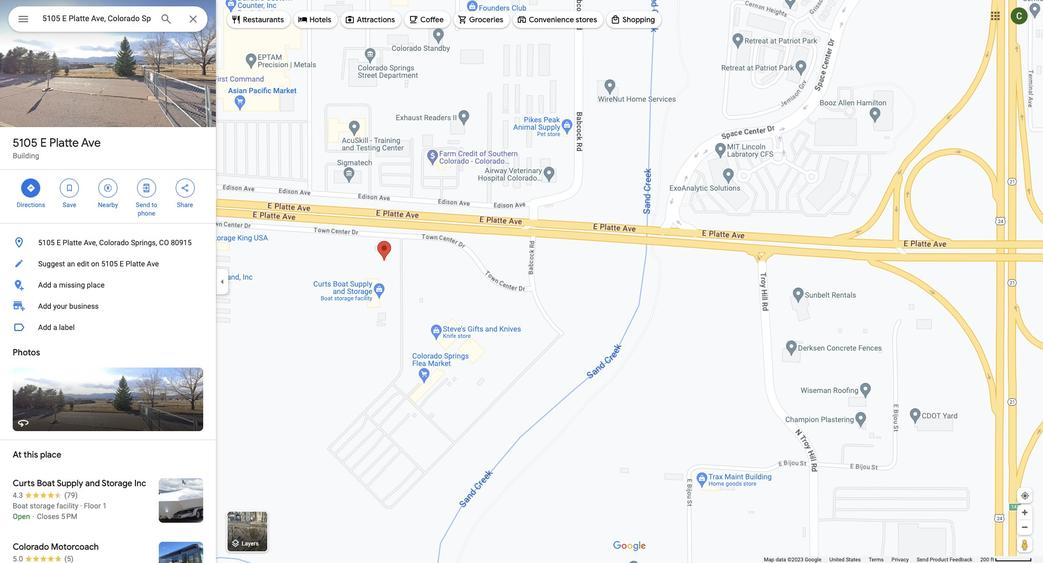 Task type: locate. For each thing, give the bounding box(es) containing it.
2 horizontal spatial 5105
[[101, 260, 118, 268]]

floor
[[84, 502, 101, 510]]

colorado motorcoach link
[[0, 533, 216, 563]]

200 ft button
[[981, 557, 1033, 562]]

platte for ave,
[[63, 238, 82, 247]]

footer containing map data ©2023 google
[[765, 556, 981, 563]]

0 horizontal spatial send
[[136, 201, 150, 209]]

nearby
[[98, 201, 118, 209]]

2 vertical spatial add
[[38, 323, 51, 332]]

0 vertical spatial platte
[[49, 136, 79, 150]]

add inside button
[[38, 323, 51, 332]]

1 vertical spatial a
[[53, 323, 57, 332]]

1 horizontal spatial send
[[917, 557, 929, 562]]

open
[[13, 512, 30, 521]]

platte inside 'suggest an edit on 5105 e platte ave' button
[[126, 260, 145, 268]]

footer
[[765, 556, 981, 563]]

e inside 5105 e platte ave building
[[40, 136, 47, 150]]

colorado up 'suggest an edit on 5105 e platte ave' button
[[99, 238, 129, 247]]

colorado motorcoach
[[13, 542, 99, 552]]

place right this
[[40, 450, 61, 460]]

your
[[53, 302, 67, 310]]

add
[[38, 281, 51, 289], [38, 302, 51, 310], [38, 323, 51, 332]]

boat up 4.3 stars 79 reviews image
[[37, 478, 55, 489]]

google maps element
[[0, 0, 1044, 563]]

2 a from the top
[[53, 323, 57, 332]]

privacy
[[892, 557, 910, 562]]

send left product
[[917, 557, 929, 562]]

platte down springs,
[[126, 260, 145, 268]]

place inside button
[[87, 281, 105, 289]]

boat up the open
[[13, 502, 28, 510]]

5105 up suggest
[[38, 238, 55, 247]]

a
[[53, 281, 57, 289], [53, 323, 57, 332]]

building
[[13, 151, 39, 160]]

a left missing
[[53, 281, 57, 289]]

colorado up 5.0 stars 5 reviews image
[[13, 542, 49, 552]]

place
[[87, 281, 105, 289], [40, 450, 61, 460]]

1 vertical spatial ave
[[147, 260, 159, 268]]

place down on
[[87, 281, 105, 289]]

2 vertical spatial platte
[[126, 260, 145, 268]]

at
[[13, 450, 22, 460]]

add your business link
[[0, 296, 216, 317]]


[[65, 182, 74, 194]]

zoom in image
[[1022, 508, 1030, 516]]

⋅
[[32, 512, 35, 521]]

5105
[[13, 136, 38, 150], [38, 238, 55, 247], [101, 260, 118, 268]]

e for ave,
[[57, 238, 61, 247]]

platte
[[49, 136, 79, 150], [63, 238, 82, 247], [126, 260, 145, 268]]

send product feedback
[[917, 557, 973, 562]]

1 vertical spatial place
[[40, 450, 61, 460]]

ft
[[991, 557, 995, 562]]

platte inside 5105 e platte ave building
[[49, 136, 79, 150]]

platte left ave,
[[63, 238, 82, 247]]

5105 inside 5105 e platte ave building
[[13, 136, 38, 150]]

add inside add a missing place button
[[38, 281, 51, 289]]

send
[[136, 201, 150, 209], [917, 557, 929, 562]]

0 vertical spatial colorado
[[99, 238, 129, 247]]

0 horizontal spatial 5105
[[13, 136, 38, 150]]

5105 up building
[[13, 136, 38, 150]]

platte up 
[[49, 136, 79, 150]]

2 vertical spatial 5105
[[101, 260, 118, 268]]

0 horizontal spatial boat
[[13, 502, 28, 510]]

200 ft
[[981, 557, 995, 562]]

1 horizontal spatial boat
[[37, 478, 55, 489]]

google account: christina overa  
(christinaovera9@gmail.com) image
[[1012, 7, 1029, 24]]

1 vertical spatial e
[[57, 238, 61, 247]]

2 vertical spatial e
[[120, 260, 124, 268]]

5105 e platte ave, colorado springs, co 80915 button
[[0, 232, 216, 253]]

curts boat supply and storage inc
[[13, 478, 146, 489]]

0 horizontal spatial ave
[[81, 136, 101, 150]]

·
[[80, 502, 82, 510]]

0 vertical spatial place
[[87, 281, 105, 289]]

3 add from the top
[[38, 323, 51, 332]]

google
[[805, 557, 822, 562]]

0 vertical spatial 5105
[[13, 136, 38, 150]]

add for add a missing place
[[38, 281, 51, 289]]

None field
[[42, 12, 151, 25]]

1 horizontal spatial colorado
[[99, 238, 129, 247]]

0 vertical spatial ave
[[81, 136, 101, 150]]

add left your
[[38, 302, 51, 310]]

suggest an edit on 5105 e platte ave
[[38, 260, 159, 268]]

convenience stores
[[529, 15, 598, 24]]

1 horizontal spatial ave
[[147, 260, 159, 268]]

1 horizontal spatial 5105
[[38, 238, 55, 247]]

boat inside boat storage facility · floor 1 open ⋅ closes 5 pm
[[13, 502, 28, 510]]

0 horizontal spatial e
[[40, 136, 47, 150]]

4.3
[[13, 491, 23, 499]]

platte inside 5105 e platte ave, colorado springs, co 80915 button
[[63, 238, 82, 247]]

 search field
[[8, 6, 208, 34]]

0 vertical spatial add
[[38, 281, 51, 289]]

1 vertical spatial add
[[38, 302, 51, 310]]

phone
[[138, 210, 155, 217]]


[[142, 182, 151, 194]]

1
[[103, 502, 107, 510]]

convenience
[[529, 15, 574, 24]]

add down suggest
[[38, 281, 51, 289]]

suggest
[[38, 260, 65, 268]]

0 horizontal spatial colorado
[[13, 542, 49, 552]]

5105 for ave
[[13, 136, 38, 150]]


[[17, 12, 30, 26]]

and
[[85, 478, 100, 489]]

1 vertical spatial platte
[[63, 238, 82, 247]]

colorado
[[99, 238, 129, 247], [13, 542, 49, 552]]

0 horizontal spatial place
[[40, 450, 61, 460]]

0 vertical spatial e
[[40, 136, 47, 150]]

a for missing
[[53, 281, 57, 289]]

add left label
[[38, 323, 51, 332]]

footer inside google maps element
[[765, 556, 981, 563]]

5105 for ave,
[[38, 238, 55, 247]]

closes
[[37, 512, 59, 521]]

coffee button
[[405, 7, 450, 32]]

add inside add your business link
[[38, 302, 51, 310]]

1 vertical spatial colorado
[[13, 542, 49, 552]]

motorcoach
[[51, 542, 99, 552]]

2 add from the top
[[38, 302, 51, 310]]

share
[[177, 201, 193, 209]]

send inside send to phone
[[136, 201, 150, 209]]

on
[[91, 260, 99, 268]]

e for ave
[[40, 136, 47, 150]]

a left label
[[53, 323, 57, 332]]

1 vertical spatial boat
[[13, 502, 28, 510]]

ave
[[81, 136, 101, 150], [147, 260, 159, 268]]

1 add from the top
[[38, 281, 51, 289]]

1 vertical spatial 5105
[[38, 238, 55, 247]]

send up phone
[[136, 201, 150, 209]]

map
[[765, 557, 775, 562]]

0 vertical spatial send
[[136, 201, 150, 209]]

5105 e platte ave building
[[13, 136, 101, 160]]

0 vertical spatial a
[[53, 281, 57, 289]]

5105 right on
[[101, 260, 118, 268]]

send to phone
[[136, 201, 157, 217]]

layers
[[242, 540, 259, 547]]

1 horizontal spatial e
[[57, 238, 61, 247]]

5 pm
[[61, 512, 77, 521]]

add a label
[[38, 323, 75, 332]]

send inside button
[[917, 557, 929, 562]]

feedback
[[950, 557, 973, 562]]

5105 e platte ave main content
[[0, 0, 216, 563]]

1 a from the top
[[53, 281, 57, 289]]


[[103, 182, 113, 194]]

united
[[830, 557, 845, 562]]

(79)
[[64, 491, 78, 499]]

1 horizontal spatial place
[[87, 281, 105, 289]]

1 vertical spatial send
[[917, 557, 929, 562]]

an
[[67, 260, 75, 268]]

supply
[[57, 478, 83, 489]]



Task type: describe. For each thing, give the bounding box(es) containing it.
co
[[159, 238, 169, 247]]

colorado inside button
[[99, 238, 129, 247]]

boat storage facility · floor 1 open ⋅ closes 5 pm
[[13, 502, 107, 521]]

show your location image
[[1021, 491, 1031, 501]]

business
[[69, 302, 99, 310]]

platte for ave
[[49, 136, 79, 150]]

send product feedback button
[[917, 556, 973, 563]]

5105 E Platte Ave, Colorado Springs, CO 80915 field
[[8, 6, 208, 32]]

ave,
[[84, 238, 97, 247]]

5.0 stars 5 reviews image
[[13, 553, 74, 563]]

suggest an edit on 5105 e platte ave button
[[0, 253, 216, 274]]

4.3 stars 79 reviews image
[[13, 490, 78, 501]]

photos
[[13, 347, 40, 358]]

missing
[[59, 281, 85, 289]]

5105 e platte ave, colorado springs, co 80915
[[38, 238, 192, 247]]

add for add a label
[[38, 323, 51, 332]]

add a label button
[[0, 317, 216, 338]]

coffee
[[421, 15, 444, 24]]

none field inside 5105 e platte ave, colorado springs, co 80915 field
[[42, 12, 151, 25]]

edit
[[77, 260, 89, 268]]

0 vertical spatial boat
[[37, 478, 55, 489]]

hotels
[[310, 15, 332, 24]]

inc
[[134, 478, 146, 489]]

save
[[63, 201, 76, 209]]

actions for 5105 e platte ave region
[[0, 170, 216, 223]]

attractions button
[[341, 7, 402, 32]]

ave inside 5105 e platte ave building
[[81, 136, 101, 150]]

storage
[[30, 502, 55, 510]]

privacy button
[[892, 556, 910, 563]]

restaurants
[[243, 15, 284, 24]]

 button
[[8, 6, 38, 34]]

attractions
[[357, 15, 395, 24]]

groceries button
[[454, 7, 510, 32]]

hotels button
[[294, 7, 338, 32]]

restaurants button
[[227, 7, 291, 32]]

product
[[931, 557, 949, 562]]

2 horizontal spatial e
[[120, 260, 124, 268]]

terms button
[[870, 556, 884, 563]]

terms
[[870, 557, 884, 562]]

groceries
[[470, 15, 504, 24]]

zoom out image
[[1022, 523, 1030, 531]]

states
[[847, 557, 862, 562]]


[[26, 182, 36, 194]]

send for send product feedback
[[917, 557, 929, 562]]

shopping button
[[607, 7, 662, 32]]

add a missing place
[[38, 281, 105, 289]]

map data ©2023 google
[[765, 557, 822, 562]]

convenience stores button
[[513, 7, 604, 32]]

©2023
[[788, 557, 804, 562]]

label
[[59, 323, 75, 332]]

united states button
[[830, 556, 862, 563]]

storage
[[102, 478, 132, 489]]

shopping
[[623, 15, 656, 24]]

send for send to phone
[[136, 201, 150, 209]]

80915
[[171, 238, 192, 247]]

a for label
[[53, 323, 57, 332]]

ave inside button
[[147, 260, 159, 268]]


[[180, 182, 190, 194]]

directions
[[17, 201, 45, 209]]

show street view coverage image
[[1018, 537, 1033, 552]]

curts
[[13, 478, 35, 489]]

collapse side panel image
[[217, 276, 228, 287]]

stores
[[576, 15, 598, 24]]

at this place
[[13, 450, 61, 460]]

add a missing place button
[[0, 274, 216, 296]]

this
[[24, 450, 38, 460]]

add for add your business
[[38, 302, 51, 310]]

data
[[776, 557, 787, 562]]

springs,
[[131, 238, 157, 247]]

to
[[152, 201, 157, 209]]

add your business
[[38, 302, 99, 310]]

200
[[981, 557, 990, 562]]

united states
[[830, 557, 862, 562]]



Task type: vqa. For each thing, say whether or not it's contained in the screenshot.
Departure text field
no



